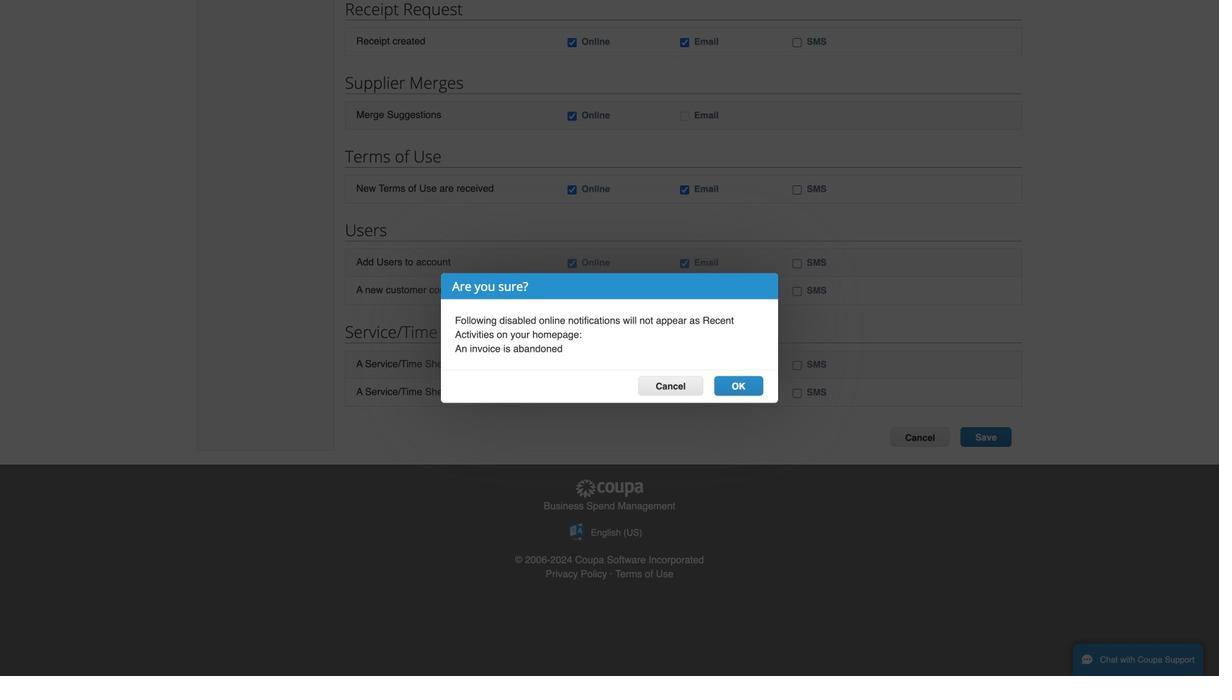 Task type: describe. For each thing, give the bounding box(es) containing it.
coupa supplier portal image
[[575, 479, 645, 499]]



Task type: vqa. For each thing, say whether or not it's contained in the screenshot.
checkbox
yes



Task type: locate. For each thing, give the bounding box(es) containing it.
None checkbox
[[568, 38, 577, 47], [680, 38, 690, 47], [568, 186, 577, 195], [793, 186, 802, 195], [568, 259, 577, 269], [680, 259, 690, 269], [793, 259, 802, 269], [568, 287, 577, 297], [680, 287, 690, 297], [680, 389, 690, 398], [793, 389, 802, 398], [568, 38, 577, 47], [680, 38, 690, 47], [568, 186, 577, 195], [793, 186, 802, 195], [568, 259, 577, 269], [680, 259, 690, 269], [793, 259, 802, 269], [568, 287, 577, 297], [680, 287, 690, 297], [680, 389, 690, 398], [793, 389, 802, 398]]

None checkbox
[[793, 38, 802, 47], [568, 112, 577, 121], [680, 112, 690, 121], [680, 186, 690, 195], [793, 287, 802, 297], [568, 361, 577, 370], [680, 361, 690, 370], [793, 361, 802, 370], [793, 38, 802, 47], [568, 112, 577, 121], [680, 112, 690, 121], [680, 186, 690, 195], [793, 287, 802, 297], [568, 361, 577, 370], [680, 361, 690, 370], [793, 361, 802, 370]]

dialog
[[441, 273, 778, 403]]



